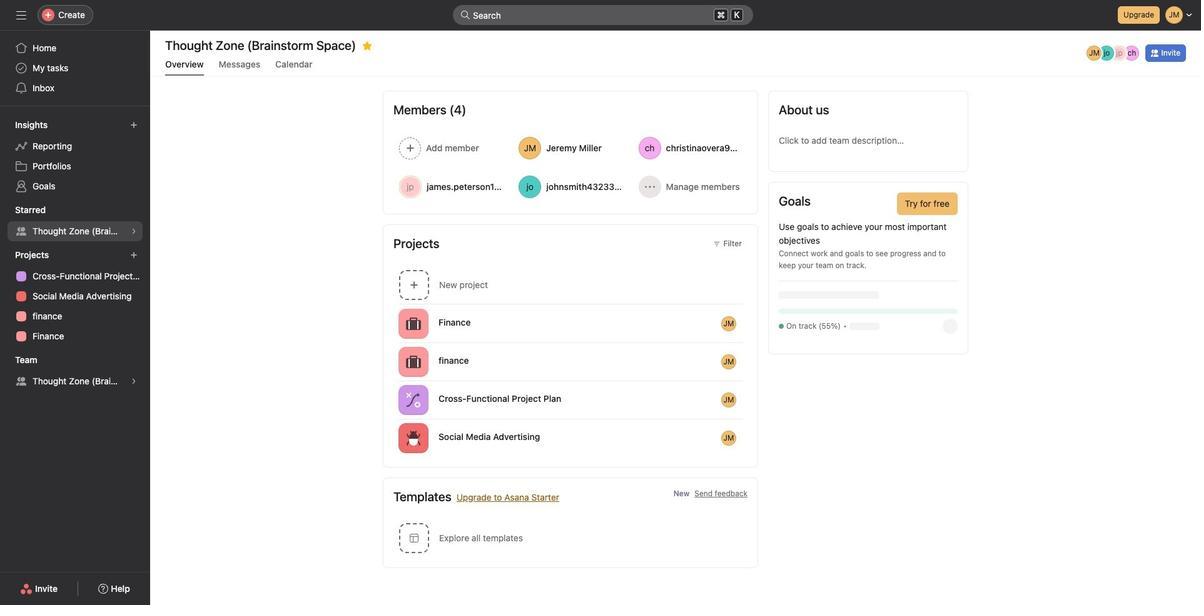 Task type: vqa. For each thing, say whether or not it's contained in the screenshot.
Hide sidebar icon
yes



Task type: locate. For each thing, give the bounding box(es) containing it.
line_and_symbols image
[[406, 393, 421, 408]]

1 list item from the top
[[384, 305, 758, 343]]

prominent image
[[461, 10, 471, 20]]

0 vertical spatial briefcase image
[[406, 316, 421, 331]]

briefcase image
[[406, 316, 421, 331], [406, 355, 421, 370]]

list item
[[384, 305, 758, 343], [384, 343, 758, 381], [384, 381, 758, 419], [384, 419, 758, 457]]

2 briefcase image from the top
[[406, 355, 421, 370]]

3 list item from the top
[[384, 381, 758, 419]]

teams element
[[0, 349, 150, 394]]

None field
[[453, 5, 754, 25]]

global element
[[0, 31, 150, 106]]

Search tasks, projects, and more text field
[[453, 5, 754, 25]]

see details, thought zone (brainstorm space) image
[[130, 228, 138, 235]]

1 vertical spatial briefcase image
[[406, 355, 421, 370]]

new insights image
[[130, 121, 138, 129]]

1 briefcase image from the top
[[406, 316, 421, 331]]



Task type: describe. For each thing, give the bounding box(es) containing it.
insights element
[[0, 114, 150, 199]]

see details, thought zone (brainstorm space) image
[[130, 378, 138, 386]]

briefcase image for third list item from the bottom of the page
[[406, 355, 421, 370]]

starred element
[[0, 199, 150, 244]]

briefcase image for first list item from the top
[[406, 316, 421, 331]]

filter projects image
[[714, 240, 721, 248]]

4 list item from the top
[[384, 419, 758, 457]]

bug image
[[406, 431, 421, 446]]

new project or portfolio image
[[130, 252, 138, 259]]

2 list item from the top
[[384, 343, 758, 381]]

projects element
[[0, 244, 150, 349]]

remove from starred image
[[363, 41, 373, 51]]

hide sidebar image
[[16, 10, 26, 20]]



